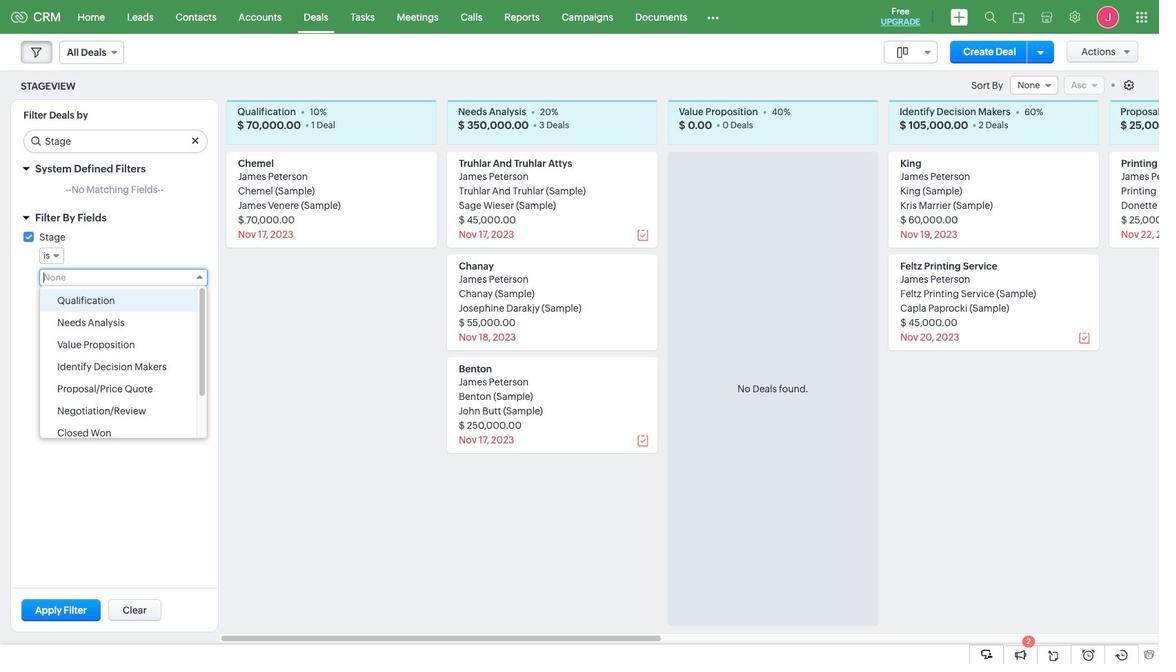 Task type: locate. For each thing, give the bounding box(es) containing it.
Search text field
[[24, 130, 207, 153]]

none field size
[[884, 41, 938, 63]]

region
[[11, 181, 218, 206]]

logo image
[[11, 11, 28, 22]]

option
[[40, 290, 197, 312], [40, 312, 197, 334], [40, 334, 197, 356], [40, 356, 197, 378], [40, 378, 197, 400], [40, 400, 197, 422], [40, 422, 197, 444]]

list box
[[40, 286, 207, 444]]

4 option from the top
[[40, 356, 197, 378]]

profile image
[[1097, 6, 1119, 28]]

2 option from the top
[[40, 312, 197, 334]]

search image
[[985, 11, 996, 23]]

None field
[[59, 41, 124, 64], [884, 41, 938, 63], [1010, 76, 1058, 95], [39, 248, 64, 264], [39, 269, 208, 286], [59, 41, 124, 64], [1010, 76, 1058, 95], [39, 248, 64, 264]]

size image
[[897, 46, 908, 59]]



Task type: vqa. For each thing, say whether or not it's contained in the screenshot.
MMM D, YYYY text box
no



Task type: describe. For each thing, give the bounding box(es) containing it.
None text field
[[43, 273, 190, 283]]

profile element
[[1089, 0, 1128, 33]]

7 option from the top
[[40, 422, 197, 444]]

1 option from the top
[[40, 290, 197, 312]]

search element
[[976, 0, 1005, 34]]

Other Modules field
[[699, 6, 728, 28]]

create menu image
[[951, 9, 968, 25]]

6 option from the top
[[40, 400, 197, 422]]

calendar image
[[1013, 11, 1025, 22]]

create menu element
[[943, 0, 976, 33]]

none field none
[[39, 269, 208, 286]]

3 option from the top
[[40, 334, 197, 356]]

5 option from the top
[[40, 378, 197, 400]]



